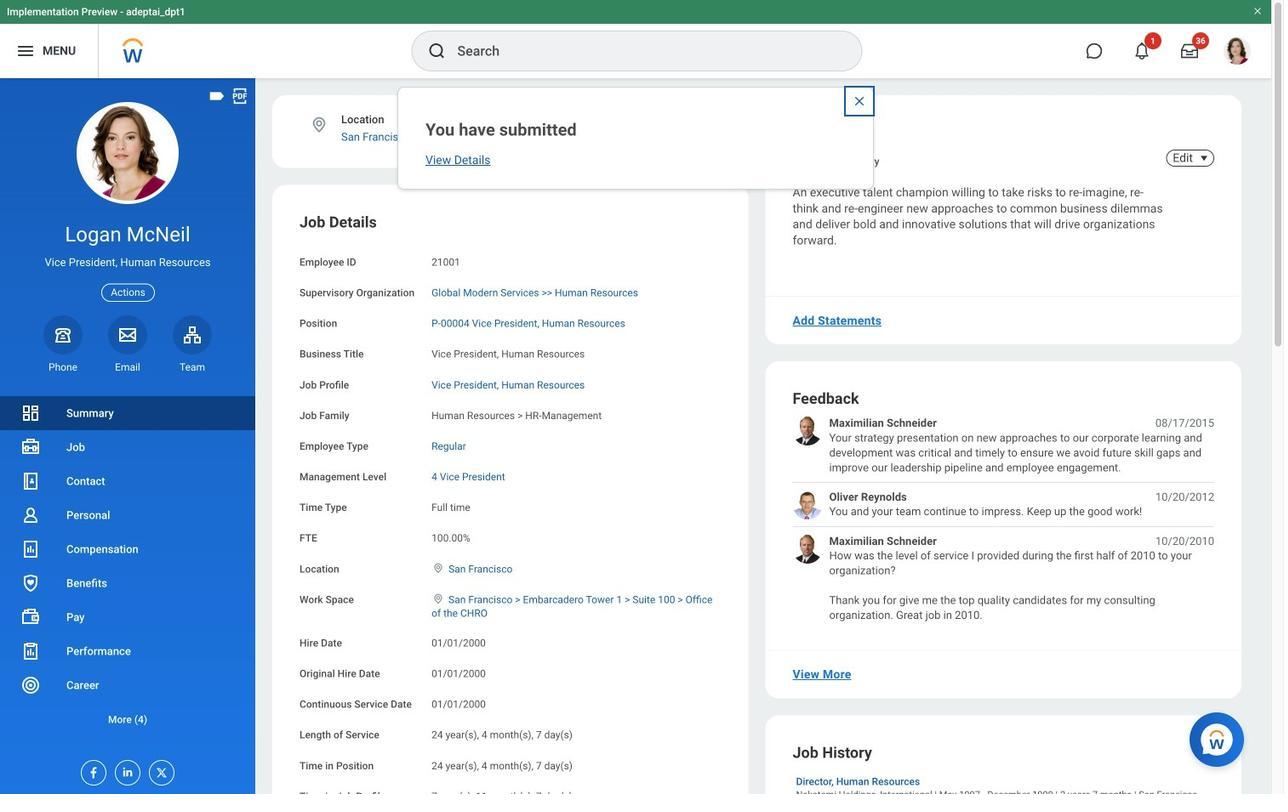 Task type: vqa. For each thing, say whether or not it's contained in the screenshot.
view team image
yes



Task type: locate. For each thing, give the bounding box(es) containing it.
employee's photo (oliver reynolds) image
[[793, 490, 822, 520]]

notifications large image
[[1133, 43, 1151, 60]]

0 vertical spatial location image
[[310, 116, 328, 134]]

email logan mcneil element
[[108, 361, 147, 374]]

phone image
[[51, 325, 75, 345]]

benefits image
[[20, 574, 41, 594]]

personal summary element
[[793, 152, 879, 168]]

dialog
[[397, 87, 874, 190]]

0 horizontal spatial location image
[[310, 116, 328, 134]]

performance image
[[20, 642, 41, 662]]

employee's photo (maximilian schneider) image up employee's photo (oliver reynolds)
[[793, 416, 822, 446]]

0 vertical spatial employee's photo (maximilian schneider) image
[[793, 416, 822, 446]]

employee's photo (maximilian schneider) image
[[793, 416, 822, 446], [793, 534, 822, 564]]

location image
[[310, 116, 328, 134], [432, 593, 445, 605]]

list
[[0, 397, 255, 737], [793, 416, 1214, 623]]

close environment banner image
[[1253, 6, 1263, 16]]

close image
[[853, 94, 866, 108]]

facebook image
[[82, 762, 100, 780]]

job image
[[20, 437, 41, 458]]

employee's photo (maximilian schneider) image down employee's photo (oliver reynolds)
[[793, 534, 822, 564]]

banner
[[0, 0, 1271, 78]]

1 vertical spatial location image
[[432, 593, 445, 605]]

1 vertical spatial employee's photo (maximilian schneider) image
[[793, 534, 822, 564]]

view printable version (pdf) image
[[231, 87, 249, 106]]

group
[[300, 212, 721, 795]]

x image
[[150, 762, 168, 780]]

career image
[[20, 676, 41, 696]]

0 horizontal spatial list
[[0, 397, 255, 737]]

search image
[[427, 41, 447, 61]]

contact image
[[20, 471, 41, 492]]

full time element
[[432, 499, 470, 514]]

navigation pane region
[[0, 78, 255, 795]]



Task type: describe. For each thing, give the bounding box(es) containing it.
Search Workday  search field
[[457, 32, 827, 70]]

location image
[[432, 563, 445, 575]]

caret down image
[[1194, 151, 1214, 165]]

tag image
[[208, 87, 226, 106]]

1 employee's photo (maximilian schneider) image from the top
[[793, 416, 822, 446]]

summary image
[[20, 403, 41, 424]]

mail image
[[117, 325, 138, 345]]

1 horizontal spatial list
[[793, 416, 1214, 623]]

1 horizontal spatial location image
[[432, 593, 445, 605]]

view team image
[[182, 325, 203, 345]]

profile logan mcneil image
[[1224, 37, 1251, 68]]

pay image
[[20, 608, 41, 628]]

personal image
[[20, 505, 41, 526]]

phone logan mcneil element
[[43, 361, 83, 374]]

team logan mcneil element
[[173, 361, 212, 374]]

justify image
[[15, 41, 36, 61]]

inbox large image
[[1181, 43, 1198, 60]]

compensation image
[[20, 540, 41, 560]]

linkedin image
[[116, 762, 134, 779]]

2 employee's photo (maximilian schneider) image from the top
[[793, 534, 822, 564]]



